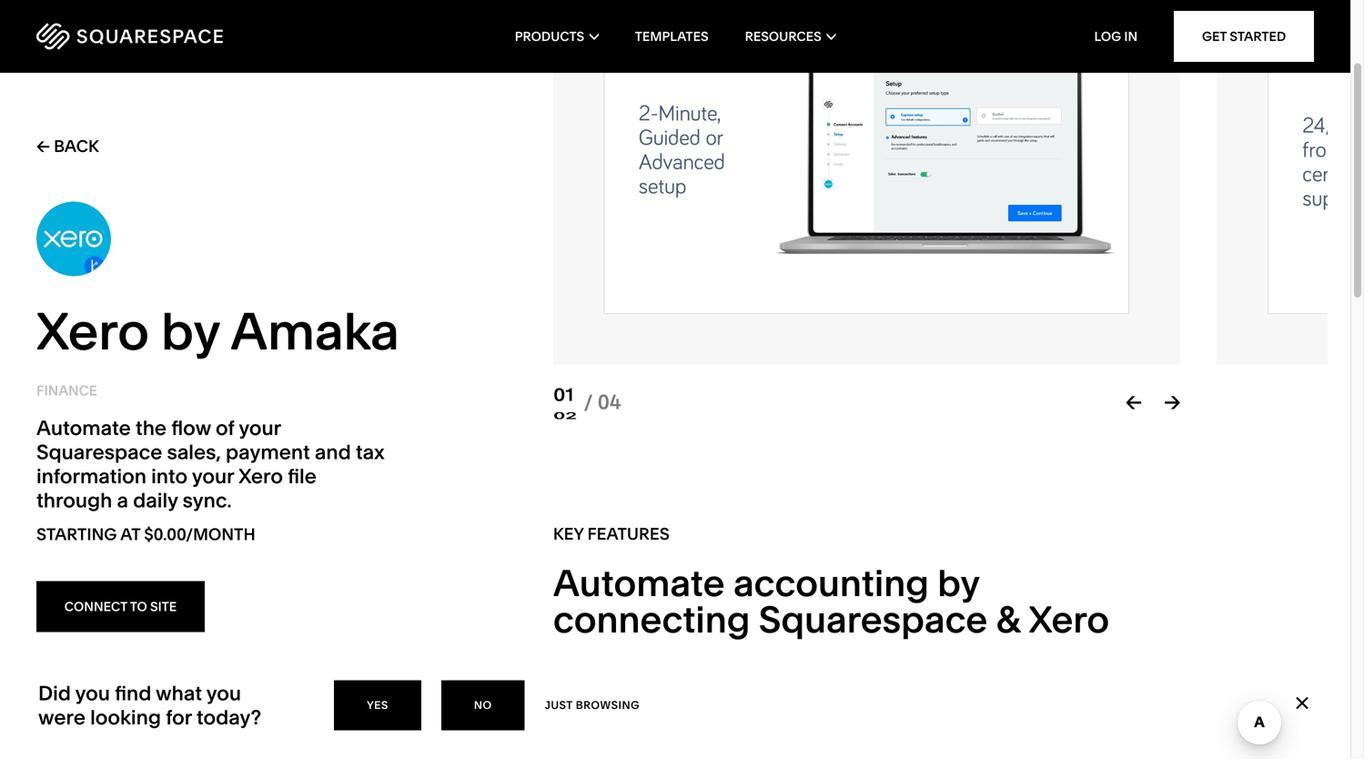 Task type: describe. For each thing, give the bounding box(es) containing it.
and
[[315, 440, 351, 464]]

xero up finance
[[36, 300, 149, 363]]

your for automate the flow of your squarespace sales, payment and tax information into your xero file through a daily sync.
[[239, 416, 281, 440]]

accounting
[[734, 561, 929, 605]]

← back
[[36, 136, 99, 156]]

1 extension example image from the left
[[604, 0, 1130, 314]]

get
[[1203, 29, 1227, 44]]

site
[[150, 599, 177, 614]]

log
[[1095, 29, 1122, 44]]

key features
[[553, 524, 670, 544]]

daily inside automate the flow of your squarespace sales, payment and tax information into your xero file through a daily sync.
[[133, 488, 178, 512]]

automate accounting by connecting squarespace & xero
[[553, 561, 1110, 642]]

xero inside automate the flow of your squarespace sales, payment and tax information into your xero file through a daily sync.
[[239, 464, 283, 488]]

the
[[136, 416, 167, 440]]

xero by amaka
[[36, 300, 400, 363]]

starting at $0.00/month
[[36, 525, 256, 545]]

starting
[[36, 525, 117, 545]]

products button
[[515, 0, 599, 73]]

templates
[[635, 29, 709, 44]]

tax
[[356, 440, 385, 464]]

to
[[130, 599, 147, 614]]

were
[[38, 705, 86, 730]]

features
[[588, 524, 670, 544]]

0 horizontal spatial by
[[161, 300, 220, 363]]

did
[[38, 681, 71, 706]]

today?
[[197, 705, 261, 730]]

connecting
[[553, 597, 751, 642]]

just
[[545, 699, 573, 712]]

what
[[156, 681, 202, 706]]

sales,
[[167, 440, 221, 464]]

← for ← back
[[36, 136, 50, 156]]

sync.
[[183, 488, 232, 512]]

/
[[584, 390, 593, 414]]

log             in
[[1095, 29, 1138, 44]]

in
[[1125, 29, 1138, 44]]

no
[[474, 699, 492, 712]]

of
[[216, 416, 235, 440]]

squarespace logo link
[[36, 23, 292, 50]]

$0.00/month
[[144, 525, 256, 545]]

scheduled
[[553, 655, 740, 699]]

01 02 / 04
[[553, 382, 621, 421]]

amaka
[[231, 300, 400, 363]]



Task type: locate. For each thing, give the bounding box(es) containing it.
1 horizontal spatial extension example image
[[1268, 0, 1365, 314]]

0 vertical spatial ←
[[36, 136, 50, 156]]

payment
[[226, 440, 310, 464]]

squarespace
[[36, 440, 162, 464], [759, 597, 988, 642]]

daily inside scheduled daily sync, keeping your xero up-to-date
[[749, 655, 830, 699]]

automate down finance
[[36, 416, 131, 440]]

2 vertical spatial your
[[553, 691, 630, 736]]

just browsing
[[545, 699, 640, 712]]

back
[[54, 136, 99, 156]]

→
[[1165, 390, 1181, 414]]

← button
[[1126, 390, 1143, 414]]

xero right &
[[1029, 597, 1110, 642]]

1 horizontal spatial squarespace
[[759, 597, 988, 642]]

2 you from the left
[[206, 681, 241, 706]]

started
[[1230, 29, 1287, 44]]

resources
[[745, 29, 822, 44]]

resources button
[[745, 0, 836, 73]]

daily
[[133, 488, 178, 512], [749, 655, 830, 699]]

automate inside automate the flow of your squarespace sales, payment and tax information into your xero file through a daily sync.
[[36, 416, 131, 440]]

1 horizontal spatial daily
[[749, 655, 830, 699]]

get started
[[1203, 29, 1287, 44]]

automate inside automate accounting by connecting squarespace & xero
[[553, 561, 725, 605]]

2 extension example image from the left
[[1268, 0, 1365, 314]]

xero inside scheduled daily sync, keeping your xero up-to-date
[[639, 691, 719, 736]]

through
[[36, 488, 112, 512]]

automate for automate accounting by connecting squarespace & xero
[[553, 561, 725, 605]]

by inside automate accounting by connecting squarespace & xero
[[938, 561, 980, 605]]

just browsing link
[[545, 696, 640, 716]]

connect
[[64, 599, 127, 614]]

file
[[288, 464, 317, 488]]

yes
[[367, 699, 389, 712]]

1 horizontal spatial by
[[938, 561, 980, 605]]

squarespace up the sync,
[[759, 597, 988, 642]]

0 horizontal spatial extension example image
[[604, 0, 1130, 314]]

&
[[997, 597, 1021, 642]]

xero
[[36, 300, 149, 363], [239, 464, 283, 488], [1029, 597, 1110, 642], [639, 691, 719, 736]]

up-
[[728, 691, 786, 736]]

01
[[553, 382, 574, 396]]

flow
[[171, 416, 211, 440]]

0 horizontal spatial ←
[[36, 136, 50, 156]]

automate for automate the flow of your squarespace sales, payment and tax information into your xero file through a daily sync.
[[36, 416, 131, 440]]

02
[[553, 400, 577, 421]]

← left →
[[1126, 390, 1143, 414]]

looking
[[90, 705, 161, 730]]

automate the flow of your squarespace sales, payment and tax information into your xero file through a daily sync.
[[36, 416, 385, 512]]

logo image
[[36, 202, 111, 276]]

information
[[36, 464, 147, 488]]

←
[[36, 136, 50, 156], [1126, 390, 1143, 414]]

automate down features
[[553, 561, 725, 605]]

→ button
[[1165, 390, 1181, 414]]

templates link
[[635, 0, 709, 73]]

connect to site
[[64, 599, 177, 614]]

04
[[598, 390, 621, 414]]

key
[[553, 524, 584, 544]]

0 horizontal spatial you
[[75, 681, 110, 706]]

daily right a
[[133, 488, 178, 512]]

1 horizontal spatial your
[[239, 416, 281, 440]]

xero left the file
[[239, 464, 283, 488]]

automate
[[36, 416, 131, 440], [553, 561, 725, 605]]

0 vertical spatial automate
[[36, 416, 131, 440]]

you right did
[[75, 681, 110, 706]]

1 vertical spatial automate
[[553, 561, 725, 605]]

sync,
[[839, 655, 928, 699]]

squarespace logo image
[[36, 23, 223, 50]]

0 horizontal spatial daily
[[133, 488, 178, 512]]

log             in link
[[1095, 29, 1138, 44]]

1 vertical spatial by
[[938, 561, 980, 605]]

1 vertical spatial daily
[[749, 655, 830, 699]]

your
[[239, 416, 281, 440], [192, 464, 234, 488], [553, 691, 630, 736]]

you
[[75, 681, 110, 706], [206, 681, 241, 706]]

1 vertical spatial your
[[192, 464, 234, 488]]

← for ←
[[1126, 390, 1143, 414]]

squarespace inside automate the flow of your squarespace sales, payment and tax information into your xero file through a daily sync.
[[36, 440, 162, 464]]

browsing
[[576, 699, 640, 712]]

0 vertical spatial your
[[239, 416, 281, 440]]

0 vertical spatial daily
[[133, 488, 178, 512]]

1 vertical spatial ←
[[1126, 390, 1143, 414]]

finance
[[36, 382, 97, 399]]

date
[[836, 691, 914, 736]]

xero left 'up-'
[[639, 691, 719, 736]]

squarespace inside automate accounting by connecting squarespace & xero
[[759, 597, 988, 642]]

0 horizontal spatial squarespace
[[36, 440, 162, 464]]

into
[[151, 464, 188, 488]]

1 you from the left
[[75, 681, 110, 706]]

to-
[[786, 691, 836, 736]]

0 vertical spatial squarespace
[[36, 440, 162, 464]]

your for scheduled daily sync, keeping your xero up-to-date
[[553, 691, 630, 736]]

0 vertical spatial by
[[161, 300, 220, 363]]

products
[[515, 29, 585, 44]]

find
[[115, 681, 151, 706]]

at
[[120, 525, 140, 545]]

0 horizontal spatial automate
[[36, 416, 131, 440]]

scheduled daily sync, keeping your xero up-to-date
[[553, 655, 1077, 736]]

1 horizontal spatial you
[[206, 681, 241, 706]]

for
[[166, 705, 192, 730]]

no button
[[441, 681, 525, 731]]

your inside scheduled daily sync, keeping your xero up-to-date
[[553, 691, 630, 736]]

0 horizontal spatial your
[[192, 464, 234, 488]]

1 horizontal spatial automate
[[553, 561, 725, 605]]

get started link
[[1175, 11, 1315, 62]]

squarespace up a
[[36, 440, 162, 464]]

1 horizontal spatial ←
[[1126, 390, 1143, 414]]

extension example image
[[604, 0, 1130, 314], [1268, 0, 1365, 314]]

2 horizontal spatial your
[[553, 691, 630, 736]]

yes button
[[334, 681, 421, 731]]

xero inside automate accounting by connecting squarespace & xero
[[1029, 597, 1110, 642]]

keeping
[[937, 655, 1077, 699]]

by
[[161, 300, 220, 363], [938, 561, 980, 605]]

← left back on the top left of page
[[36, 136, 50, 156]]

1 vertical spatial squarespace
[[759, 597, 988, 642]]

connect to site link
[[36, 581, 205, 632]]

a
[[117, 488, 128, 512]]

daily down automate accounting by connecting squarespace & xero
[[749, 655, 830, 699]]

you right what
[[206, 681, 241, 706]]

did you find what you were looking for today?
[[38, 681, 261, 730]]



Task type: vqa. For each thing, say whether or not it's contained in the screenshot.
square-
no



